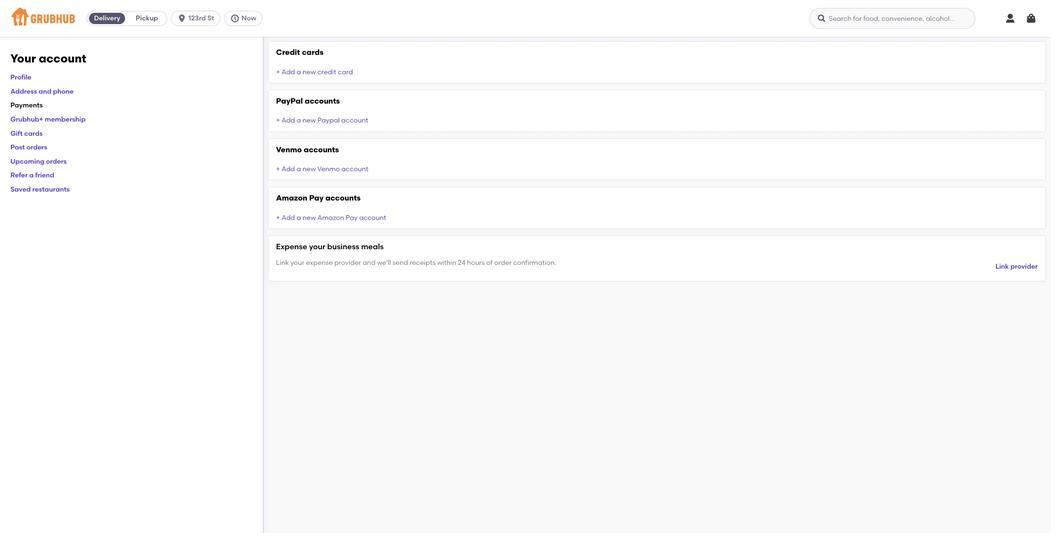 Task type: vqa. For each thing, say whether or not it's contained in the screenshot.
Amazon to the left
yes



Task type: describe. For each thing, give the bounding box(es) containing it.
+ add a new venmo account
[[276, 165, 368, 173]]

a for paypal
[[297, 117, 301, 125]]

svg image
[[1026, 13, 1037, 24]]

0 vertical spatial venmo
[[276, 145, 302, 154]]

orders for upcoming orders
[[46, 158, 67, 166]]

1 horizontal spatial provider
[[1011, 263, 1038, 271]]

of
[[486, 259, 493, 267]]

+ add a new paypal account
[[276, 117, 368, 125]]

past
[[10, 144, 25, 152]]

expense your business meals
[[276, 243, 384, 252]]

+ for venmo accounts
[[276, 165, 280, 173]]

svg image inside 123rd st button
[[177, 14, 187, 23]]

svg image inside now button
[[230, 14, 240, 23]]

upcoming
[[10, 158, 44, 166]]

2 vertical spatial accounts
[[325, 194, 361, 203]]

upcoming orders link
[[10, 158, 67, 166]]

credit
[[317, 68, 336, 76]]

paypal accounts
[[276, 97, 340, 106]]

pickup button
[[127, 11, 167, 26]]

orders for past orders
[[26, 144, 47, 152]]

add for paypal
[[282, 117, 295, 125]]

send
[[393, 259, 408, 267]]

1 horizontal spatial venmo
[[317, 165, 340, 173]]

saved
[[10, 186, 31, 194]]

paypal
[[276, 97, 303, 106]]

123rd st
[[189, 14, 214, 22]]

+ add a new credit card
[[276, 68, 353, 76]]

venmo accounts
[[276, 145, 339, 154]]

restaurants
[[32, 186, 70, 194]]

account up phone
[[39, 52, 86, 65]]

refer a friend link
[[10, 172, 54, 180]]

your for link
[[290, 259, 304, 267]]

new for credit
[[303, 68, 316, 76]]

refer a friend
[[10, 172, 54, 180]]

+ add a new credit card link
[[276, 68, 353, 76]]

profile
[[10, 74, 31, 82]]

expense
[[306, 259, 333, 267]]

confirmation.
[[513, 259, 556, 267]]

credit cards
[[276, 48, 324, 57]]

add for amazon
[[282, 214, 295, 222]]

link your expense provider and we'll send receipts within 24 hours of order confirmation. link provider
[[276, 259, 1038, 271]]

+ add a new amazon pay account link
[[276, 214, 386, 222]]

refer
[[10, 172, 28, 180]]

+ add a new paypal account link
[[276, 117, 368, 125]]

main navigation navigation
[[0, 0, 1051, 37]]

link provider button
[[996, 259, 1038, 276]]

a for amazon
[[297, 214, 301, 222]]

upcoming orders
[[10, 158, 67, 166]]

membership
[[45, 116, 86, 124]]

pickup
[[136, 14, 158, 22]]

business
[[327, 243, 359, 252]]

within
[[437, 259, 456, 267]]

grubhub+
[[10, 116, 43, 124]]

0 horizontal spatial provider
[[334, 259, 361, 267]]



Task type: locate. For each thing, give the bounding box(es) containing it.
new for amazon
[[303, 214, 316, 222]]

2 + from the top
[[276, 117, 280, 125]]

meals
[[361, 243, 384, 252]]

+ for amazon pay accounts
[[276, 214, 280, 222]]

accounts
[[305, 97, 340, 106], [304, 145, 339, 154], [325, 194, 361, 203]]

gift cards
[[10, 130, 43, 138]]

1 vertical spatial and
[[363, 259, 375, 267]]

address
[[10, 88, 37, 96]]

account right paypal
[[341, 117, 368, 125]]

now
[[242, 14, 256, 22]]

a down amazon pay accounts
[[297, 214, 301, 222]]

phone
[[53, 88, 74, 96]]

new
[[303, 68, 316, 76], [303, 117, 316, 125], [303, 165, 316, 173], [303, 214, 316, 222]]

amazon
[[276, 194, 307, 203], [317, 214, 344, 222]]

payments link
[[10, 102, 43, 110]]

delivery button
[[87, 11, 127, 26]]

pay up + add a new amazon pay account
[[309, 194, 324, 203]]

+ down credit
[[276, 68, 280, 76]]

amazon down + add a new venmo account 'link'
[[276, 194, 307, 203]]

payments
[[10, 102, 43, 110]]

hours
[[467, 259, 485, 267]]

address and phone
[[10, 88, 74, 96]]

+ down venmo accounts
[[276, 165, 280, 173]]

0 horizontal spatial and
[[39, 88, 51, 96]]

2 add from the top
[[282, 117, 295, 125]]

accounts up + add a new venmo account
[[304, 145, 339, 154]]

provider
[[334, 259, 361, 267], [1011, 263, 1038, 271]]

0 horizontal spatial amazon
[[276, 194, 307, 203]]

pay
[[309, 194, 324, 203], [346, 214, 358, 222]]

0 vertical spatial amazon
[[276, 194, 307, 203]]

1 horizontal spatial cards
[[302, 48, 324, 57]]

1 vertical spatial venmo
[[317, 165, 340, 173]]

saved restaurants
[[10, 186, 70, 194]]

1 horizontal spatial and
[[363, 259, 375, 267]]

new down amazon pay accounts
[[303, 214, 316, 222]]

2 new from the top
[[303, 117, 316, 125]]

1 vertical spatial accounts
[[304, 145, 339, 154]]

gift
[[10, 130, 23, 138]]

123rd
[[189, 14, 206, 22]]

0 vertical spatial your
[[309, 243, 325, 252]]

past orders
[[10, 144, 47, 152]]

0 vertical spatial accounts
[[305, 97, 340, 106]]

orders up friend
[[46, 158, 67, 166]]

accounts up + add a new paypal account link
[[305, 97, 340, 106]]

1 vertical spatial cards
[[24, 130, 43, 138]]

+ up expense
[[276, 214, 280, 222]]

your down expense
[[290, 259, 304, 267]]

0 horizontal spatial link
[[276, 259, 289, 267]]

a for credit
[[297, 68, 301, 76]]

account up meals
[[359, 214, 386, 222]]

your
[[10, 52, 36, 65]]

+ for paypal accounts
[[276, 117, 280, 125]]

0 vertical spatial and
[[39, 88, 51, 96]]

add down venmo accounts
[[282, 165, 295, 173]]

account
[[39, 52, 86, 65], [341, 117, 368, 125], [341, 165, 368, 173], [359, 214, 386, 222]]

a down 'paypal accounts'
[[297, 117, 301, 125]]

1 vertical spatial amazon
[[317, 214, 344, 222]]

0 vertical spatial cards
[[302, 48, 324, 57]]

+ add a new amazon pay account
[[276, 214, 386, 222]]

amazon down amazon pay accounts
[[317, 214, 344, 222]]

0 vertical spatial orders
[[26, 144, 47, 152]]

0 horizontal spatial pay
[[309, 194, 324, 203]]

account up amazon pay accounts
[[341, 165, 368, 173]]

saved restaurants link
[[10, 186, 70, 194]]

add down paypal at top
[[282, 117, 295, 125]]

+ for credit cards
[[276, 68, 280, 76]]

cards for credit cards
[[302, 48, 324, 57]]

0 horizontal spatial cards
[[24, 130, 43, 138]]

accounts for paypal accounts
[[305, 97, 340, 106]]

4 add from the top
[[282, 214, 295, 222]]

grubhub+ membership
[[10, 116, 86, 124]]

123rd st button
[[171, 11, 224, 26]]

a
[[297, 68, 301, 76], [297, 117, 301, 125], [297, 165, 301, 173], [29, 172, 34, 180], [297, 214, 301, 222]]

1 horizontal spatial pay
[[346, 214, 358, 222]]

cards up the + add a new credit card link
[[302, 48, 324, 57]]

1 new from the top
[[303, 68, 316, 76]]

gift cards link
[[10, 130, 43, 138]]

your up the "expense"
[[309, 243, 325, 252]]

credit
[[276, 48, 300, 57]]

expense
[[276, 243, 307, 252]]

add up expense
[[282, 214, 295, 222]]

and left phone
[[39, 88, 51, 96]]

accounts for venmo accounts
[[304, 145, 339, 154]]

0 vertical spatial pay
[[309, 194, 324, 203]]

amazon pay accounts
[[276, 194, 361, 203]]

cards
[[302, 48, 324, 57], [24, 130, 43, 138]]

friend
[[35, 172, 54, 180]]

orders up upcoming orders
[[26, 144, 47, 152]]

and inside link your expense provider and we'll send receipts within 24 hours of order confirmation. link provider
[[363, 259, 375, 267]]

new left the credit
[[303, 68, 316, 76]]

venmo up + add a new venmo account
[[276, 145, 302, 154]]

new left paypal
[[303, 117, 316, 125]]

add for credit
[[282, 68, 295, 76]]

now button
[[224, 11, 266, 26]]

grubhub+ membership link
[[10, 116, 86, 124]]

your for expense
[[309, 243, 325, 252]]

delivery
[[94, 14, 120, 22]]

+ down paypal at top
[[276, 117, 280, 125]]

4 + from the top
[[276, 214, 280, 222]]

address and phone link
[[10, 88, 74, 96]]

add for venmo
[[282, 165, 295, 173]]

card
[[338, 68, 353, 76]]

pay up business
[[346, 214, 358, 222]]

1 vertical spatial your
[[290, 259, 304, 267]]

orders
[[26, 144, 47, 152], [46, 158, 67, 166]]

profile link
[[10, 74, 31, 82]]

order
[[494, 259, 512, 267]]

Search for food, convenience, alcohol... search field
[[809, 8, 975, 29]]

1 + from the top
[[276, 68, 280, 76]]

add
[[282, 68, 295, 76], [282, 117, 295, 125], [282, 165, 295, 173], [282, 214, 295, 222]]

a down credit cards
[[297, 68, 301, 76]]

+ add a new venmo account link
[[276, 165, 368, 173]]

and
[[39, 88, 51, 96], [363, 259, 375, 267]]

st
[[207, 14, 214, 22]]

1 horizontal spatial amazon
[[317, 214, 344, 222]]

venmo down venmo accounts
[[317, 165, 340, 173]]

cards up past orders link
[[24, 130, 43, 138]]

venmo
[[276, 145, 302, 154], [317, 165, 340, 173]]

a down venmo accounts
[[297, 165, 301, 173]]

your
[[309, 243, 325, 252], [290, 259, 304, 267]]

a for venmo
[[297, 165, 301, 173]]

1 vertical spatial orders
[[46, 158, 67, 166]]

your inside link your expense provider and we'll send receipts within 24 hours of order confirmation. link provider
[[290, 259, 304, 267]]

+
[[276, 68, 280, 76], [276, 117, 280, 125], [276, 165, 280, 173], [276, 214, 280, 222]]

3 add from the top
[[282, 165, 295, 173]]

1 horizontal spatial your
[[309, 243, 325, 252]]

24
[[458, 259, 465, 267]]

svg image
[[1005, 13, 1016, 24], [177, 14, 187, 23], [230, 14, 240, 23], [817, 14, 827, 23]]

your account
[[10, 52, 86, 65]]

and left we'll
[[363, 259, 375, 267]]

add down credit
[[282, 68, 295, 76]]

accounts up + add a new amazon pay account
[[325, 194, 361, 203]]

3 + from the top
[[276, 165, 280, 173]]

0 horizontal spatial venmo
[[276, 145, 302, 154]]

1 add from the top
[[282, 68, 295, 76]]

receipts
[[410, 259, 436, 267]]

0 horizontal spatial your
[[290, 259, 304, 267]]

new for paypal
[[303, 117, 316, 125]]

3 new from the top
[[303, 165, 316, 173]]

1 vertical spatial pay
[[346, 214, 358, 222]]

1 horizontal spatial link
[[996, 263, 1009, 271]]

past orders link
[[10, 144, 47, 152]]

paypal
[[317, 117, 340, 125]]

4 new from the top
[[303, 214, 316, 222]]

new down venmo accounts
[[303, 165, 316, 173]]

cards for gift cards
[[24, 130, 43, 138]]

link
[[276, 259, 289, 267], [996, 263, 1009, 271]]

a right refer
[[29, 172, 34, 180]]

we'll
[[377, 259, 391, 267]]

new for venmo
[[303, 165, 316, 173]]



